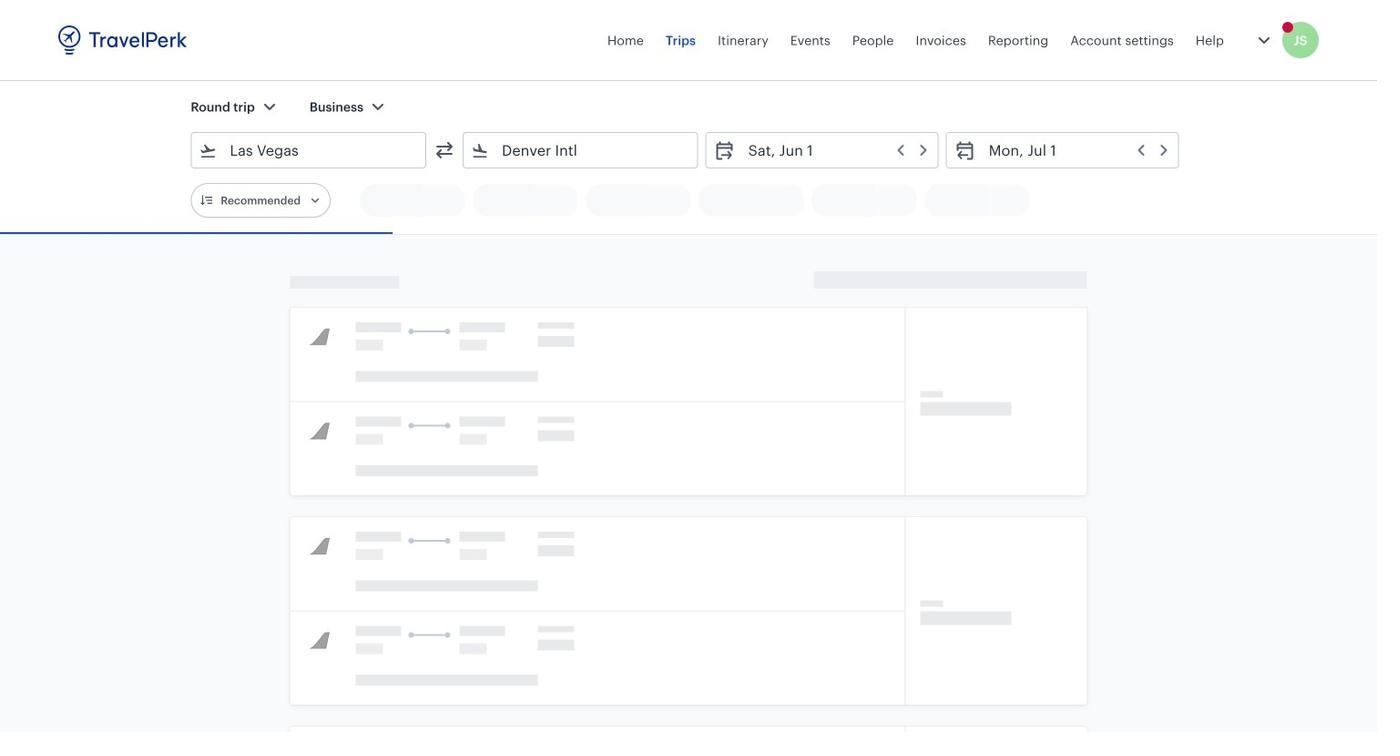 Task type: locate. For each thing, give the bounding box(es) containing it.
Return field
[[976, 136, 1171, 165]]

To search field
[[489, 136, 674, 165]]

Depart field
[[736, 136, 931, 165]]



Task type: describe. For each thing, give the bounding box(es) containing it.
From search field
[[217, 136, 402, 165]]



Task type: vqa. For each thing, say whether or not it's contained in the screenshot.
Return text box
no



